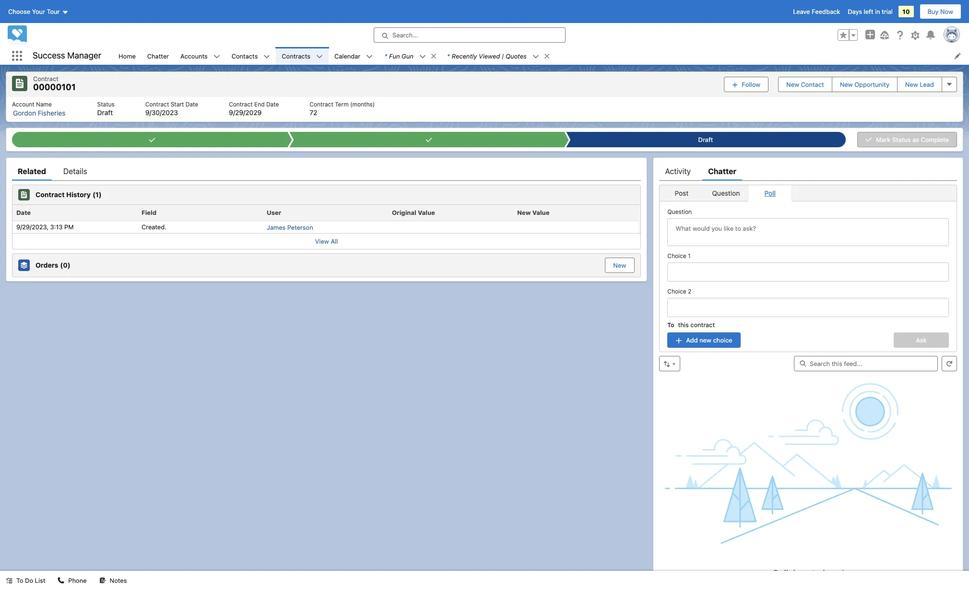 Task type: vqa. For each thing, say whether or not it's contained in the screenshot.
1
yes



Task type: describe. For each thing, give the bounding box(es) containing it.
value for new value
[[533, 209, 550, 216]]

original value cell
[[388, 205, 513, 221]]

draft link
[[571, 132, 841, 147]]

phone button
[[52, 571, 92, 590]]

view all link
[[12, 233, 641, 249]]

date cell
[[12, 205, 138, 221]]

new contact
[[787, 80, 824, 88]]

new contact button
[[778, 77, 832, 92]]

2 list item from the left
[[441, 47, 555, 65]]

value for original value
[[418, 209, 435, 216]]

* for * recently viewed | quotes
[[447, 52, 450, 60]]

post link
[[660, 185, 704, 201]]

status draft
[[97, 101, 115, 116]]

field
[[142, 209, 157, 216]]

contacts
[[232, 52, 258, 60]]

here!
[[823, 568, 844, 579]]

add
[[686, 336, 698, 344]]

details link
[[63, 161, 87, 181]]

search...
[[393, 31, 418, 39]]

accounts
[[181, 52, 208, 60]]

leave
[[793, 8, 810, 15]]

contract end date 9/29/2029
[[229, 101, 279, 116]]

text default image inside "contracts" list item
[[316, 53, 323, 60]]

72
[[310, 108, 317, 116]]

start
[[171, 101, 184, 108]]

home link
[[113, 47, 141, 65]]

chatter link for activity 'link' at the right top of page
[[708, 161, 737, 181]]

user
[[267, 209, 281, 216]]

choose your tour button
[[8, 4, 69, 19]]

Question text field
[[668, 218, 949, 246]]

collaborate here!
[[772, 568, 844, 579]]

new lead
[[905, 80, 934, 88]]

do
[[25, 577, 33, 584]]

contracts
[[282, 52, 310, 60]]

2
[[688, 288, 692, 295]]

9/29/2023,
[[16, 223, 48, 231]]

as
[[913, 136, 919, 143]]

notes
[[110, 577, 127, 584]]

leave feedback link
[[793, 8, 840, 15]]

pm
[[64, 223, 74, 231]]

details
[[63, 167, 87, 175]]

2 cell from the left
[[513, 221, 639, 233]]

to do list button
[[0, 571, 51, 590]]

calendar link
[[329, 47, 366, 65]]

term
[[335, 101, 349, 108]]

in
[[875, 8, 880, 15]]

contract start date 9/30/2023
[[145, 101, 198, 116]]

list
[[35, 577, 45, 584]]

viewed
[[479, 52, 500, 60]]

search... button
[[374, 27, 566, 43]]

Choice 2 text field
[[668, 298, 949, 317]]

your
[[32, 8, 45, 15]]

created.
[[142, 223, 167, 231]]

buy
[[928, 8, 939, 15]]

contacts list item
[[226, 47, 276, 65]]

choose your tour
[[8, 8, 60, 15]]

buy now
[[928, 8, 954, 15]]

accounts link
[[175, 47, 213, 65]]

leave feedback
[[793, 8, 840, 15]]

new opportunity button
[[832, 77, 898, 92]]

original value
[[392, 209, 435, 216]]

mark status as complete
[[876, 136, 949, 143]]

related link
[[18, 161, 46, 181]]

days
[[848, 8, 862, 15]]

new
[[700, 336, 712, 344]]

new opportunity
[[840, 80, 890, 88]]

(1)
[[93, 190, 102, 199]]

choice for choice 2
[[668, 288, 687, 295]]

end
[[254, 101, 265, 108]]

mark
[[876, 136, 891, 143]]

post
[[675, 189, 689, 197]]

user cell
[[263, 205, 388, 221]]

tab list containing activity
[[660, 161, 957, 181]]

draft inside status draft
[[97, 108, 113, 116]]

feedback
[[812, 8, 840, 15]]

notes button
[[93, 571, 133, 590]]

trial
[[882, 8, 893, 15]]

contracts link
[[276, 47, 316, 65]]

collaborate
[[772, 568, 821, 579]]

status inside list
[[97, 101, 115, 108]]

name
[[36, 101, 52, 108]]

choice 2
[[668, 288, 692, 295]]

this
[[678, 321, 689, 328]]

text default image inside to do list button
[[6, 577, 12, 584]]



Task type: locate. For each thing, give the bounding box(es) containing it.
contracts list item
[[276, 47, 329, 65]]

choice
[[668, 252, 687, 259], [668, 288, 687, 295]]

to inside to this contract
[[668, 321, 675, 328]]

cell down original value at the left
[[388, 221, 513, 233]]

group
[[838, 29, 858, 41]]

chatter inside list
[[147, 52, 169, 60]]

1 vertical spatial choice
[[668, 288, 687, 295]]

contact
[[801, 80, 824, 88]]

list item
[[379, 47, 441, 65], [441, 47, 555, 65]]

history
[[66, 190, 91, 199]]

choice for choice 1
[[668, 252, 687, 259]]

tab list containing post
[[660, 185, 957, 201]]

contract for term
[[310, 101, 333, 108]]

0 vertical spatial status
[[97, 101, 115, 108]]

follow
[[742, 80, 761, 88]]

chatter up question link
[[708, 167, 737, 175]]

new button
[[606, 258, 634, 273]]

9/29/2029
[[229, 108, 262, 116]]

choice left 2
[[668, 288, 687, 295]]

view
[[315, 238, 329, 245]]

1 vertical spatial status
[[892, 136, 911, 143]]

1 horizontal spatial chatter
[[708, 167, 737, 175]]

00000101
[[33, 82, 76, 92]]

*
[[384, 52, 387, 60], [447, 52, 450, 60]]

text default image inside contacts list item
[[264, 53, 270, 60]]

1 vertical spatial chatter
[[708, 167, 737, 175]]

to left this on the bottom right
[[668, 321, 675, 328]]

draft
[[97, 108, 113, 116], [699, 136, 713, 143]]

related
[[18, 167, 46, 175]]

0 vertical spatial list
[[113, 47, 969, 65]]

ask button
[[894, 332, 949, 348]]

0 vertical spatial draft
[[97, 108, 113, 116]]

0 horizontal spatial *
[[384, 52, 387, 60]]

1 horizontal spatial chatter link
[[708, 161, 737, 181]]

contract for history
[[36, 190, 65, 199]]

chatter
[[147, 52, 169, 60], [708, 167, 737, 175]]

tab list
[[12, 161, 641, 181], [660, 161, 957, 181], [660, 185, 957, 201]]

chatter link
[[141, 47, 175, 65], [708, 161, 737, 181]]

contract history grid
[[12, 205, 639, 234]]

success
[[33, 51, 65, 61]]

to left the do
[[16, 577, 23, 584]]

1 horizontal spatial text default image
[[366, 53, 373, 60]]

0 horizontal spatial draft
[[97, 108, 113, 116]]

contract for 00000101
[[33, 75, 59, 83]]

cell
[[388, 221, 513, 233], [513, 221, 639, 233]]

all
[[331, 238, 338, 245]]

field cell
[[138, 205, 263, 221]]

orders
[[36, 261, 58, 269]]

activity link
[[665, 161, 691, 181]]

question right post "link"
[[712, 189, 740, 197]]

contract inside contract term (months) 72
[[310, 101, 333, 108]]

text default image
[[544, 53, 550, 59], [213, 53, 220, 60], [366, 53, 373, 60]]

tab list up question text field
[[660, 185, 957, 201]]

0 vertical spatial to
[[668, 321, 675, 328]]

9/30/2023
[[145, 108, 178, 116]]

0 vertical spatial choice
[[668, 252, 687, 259]]

gordon fisheries link
[[13, 109, 66, 117]]

to
[[668, 321, 675, 328], [16, 577, 23, 584]]

1 cell from the left
[[388, 221, 513, 233]]

calendar list item
[[329, 47, 379, 65]]

accounts list item
[[175, 47, 226, 65]]

text default image right quotes
[[544, 53, 550, 59]]

question down post
[[668, 208, 692, 215]]

tab list up user cell
[[12, 161, 641, 181]]

status inside button
[[892, 136, 911, 143]]

1 horizontal spatial value
[[533, 209, 550, 216]]

* left recently
[[447, 52, 450, 60]]

to inside button
[[16, 577, 23, 584]]

contract for end
[[229, 101, 253, 108]]

1 value from the left
[[418, 209, 435, 216]]

Search this feed... search field
[[794, 356, 938, 371]]

1 vertical spatial list
[[6, 97, 963, 122]]

contract
[[33, 75, 59, 83], [145, 101, 169, 108], [229, 101, 253, 108], [310, 101, 333, 108], [36, 190, 65, 199]]

list for 'home' link
[[6, 97, 963, 122]]

view all
[[315, 238, 338, 245]]

* for * fun gun
[[384, 52, 387, 60]]

new inside button
[[787, 80, 800, 88]]

0 horizontal spatial question
[[668, 208, 692, 215]]

tour
[[47, 8, 60, 15]]

new for new opportunity
[[840, 80, 853, 88]]

text default image right accounts
[[213, 53, 220, 60]]

* left fun at left top
[[384, 52, 387, 60]]

new for new lead
[[905, 80, 918, 88]]

text default image right calendar in the left of the page
[[366, 53, 373, 60]]

list for the leave feedback link
[[113, 47, 969, 65]]

contract 00000101
[[33, 75, 76, 92]]

recently
[[452, 52, 477, 60]]

contract history image
[[18, 189, 30, 200]]

orders (0)
[[36, 261, 70, 269]]

date for 9/30/2023
[[186, 101, 198, 108]]

contract image
[[12, 76, 27, 91]]

gun
[[402, 52, 414, 60]]

gordon
[[13, 109, 36, 117]]

activity
[[665, 167, 691, 175]]

date right 'start'
[[186, 101, 198, 108]]

1 horizontal spatial *
[[447, 52, 450, 60]]

0 horizontal spatial status
[[97, 101, 115, 108]]

contract down success
[[33, 75, 59, 83]]

2 value from the left
[[533, 209, 550, 216]]

date inside contract end date 9/29/2029
[[266, 101, 279, 108]]

chatter right home
[[147, 52, 169, 60]]

poll
[[765, 189, 776, 197]]

(months)
[[350, 101, 375, 108]]

contract term (months) 72
[[310, 101, 375, 116]]

quotes
[[506, 52, 527, 60]]

text default image for calendar
[[366, 53, 373, 60]]

contract up 9/29/2029
[[229, 101, 253, 108]]

2 * from the left
[[447, 52, 450, 60]]

* fun gun
[[384, 52, 414, 60]]

buy now button
[[920, 4, 962, 19]]

home
[[119, 52, 136, 60]]

1 vertical spatial to
[[16, 577, 23, 584]]

tab list containing related
[[12, 161, 641, 181]]

new
[[787, 80, 800, 88], [840, 80, 853, 88], [905, 80, 918, 88], [517, 209, 531, 216], [613, 262, 626, 269]]

question inside question link
[[712, 189, 740, 197]]

0 horizontal spatial value
[[418, 209, 435, 216]]

contract up 9/30/2023
[[145, 101, 169, 108]]

manager
[[67, 51, 101, 61]]

value
[[418, 209, 435, 216], [533, 209, 550, 216]]

list containing draft
[[6, 97, 963, 122]]

follow button
[[724, 77, 769, 92]]

text default image for accounts
[[213, 53, 220, 60]]

date inside contract start date 9/30/2023
[[186, 101, 198, 108]]

new lead button
[[897, 77, 942, 92]]

1 list item from the left
[[379, 47, 441, 65]]

question link
[[704, 185, 748, 201]]

0 vertical spatial chatter link
[[141, 47, 175, 65]]

new value cell
[[513, 205, 639, 221]]

0 horizontal spatial chatter link
[[141, 47, 175, 65]]

text default image
[[430, 53, 437, 59], [264, 53, 270, 60], [316, 53, 323, 60], [419, 53, 426, 60], [533, 53, 539, 60], [6, 577, 12, 584], [58, 577, 64, 584], [99, 577, 106, 584]]

1 * from the left
[[384, 52, 387, 60]]

opportunity
[[855, 80, 890, 88]]

1 vertical spatial question
[[668, 208, 692, 215]]

tab list up poll link
[[660, 161, 957, 181]]

ask
[[916, 336, 927, 344]]

chatter link for 'home' link
[[141, 47, 175, 65]]

orders image
[[18, 260, 30, 271]]

to do list
[[16, 577, 45, 584]]

1
[[688, 252, 691, 259]]

0 vertical spatial chatter
[[147, 52, 169, 60]]

choice left the 1
[[668, 252, 687, 259]]

2 horizontal spatial text default image
[[544, 53, 550, 59]]

1 choice from the top
[[668, 252, 687, 259]]

fisheries
[[38, 109, 66, 117]]

chatter link right home
[[141, 47, 175, 65]]

contract history (1)
[[36, 190, 102, 199]]

account name gordon fisheries
[[12, 101, 66, 117]]

text default image inside notes button
[[99, 577, 106, 584]]

0 horizontal spatial chatter
[[147, 52, 169, 60]]

1 horizontal spatial question
[[712, 189, 740, 197]]

text default image inside accounts list item
[[213, 53, 220, 60]]

choose
[[8, 8, 30, 15]]

0 vertical spatial question
[[712, 189, 740, 197]]

1 horizontal spatial date
[[186, 101, 198, 108]]

chatter link up question link
[[708, 161, 737, 181]]

1 horizontal spatial to
[[668, 321, 675, 328]]

choice
[[713, 336, 733, 344]]

calendar
[[334, 52, 361, 60]]

contract right contract history image
[[36, 190, 65, 199]]

left
[[864, 8, 874, 15]]

list
[[113, 47, 969, 65], [6, 97, 963, 122]]

0 horizontal spatial text default image
[[213, 53, 220, 60]]

Choice 1 text field
[[668, 262, 949, 281]]

lead
[[920, 80, 934, 88]]

date inside cell
[[16, 209, 31, 216]]

text default image inside phone button
[[58, 577, 64, 584]]

1 horizontal spatial status
[[892, 136, 911, 143]]

path options list box
[[12, 132, 846, 147]]

new for new contact
[[787, 80, 800, 88]]

9/29/2023, 3:13 pm
[[16, 223, 74, 231]]

cell down new value
[[513, 221, 639, 233]]

contract inside contract end date 9/29/2029
[[229, 101, 253, 108]]

contract up 72
[[310, 101, 333, 108]]

status
[[97, 101, 115, 108], [892, 136, 911, 143]]

question
[[712, 189, 740, 197], [668, 208, 692, 215]]

date right the end
[[266, 101, 279, 108]]

draft inside path options list box
[[699, 136, 713, 143]]

(0)
[[60, 261, 70, 269]]

to for to do list
[[16, 577, 23, 584]]

* recently viewed | quotes
[[447, 52, 527, 60]]

complete
[[921, 136, 949, 143]]

0 horizontal spatial to
[[16, 577, 23, 584]]

add new choice button
[[668, 332, 741, 348]]

new inside 'button'
[[840, 80, 853, 88]]

10
[[903, 8, 910, 15]]

contract for start
[[145, 101, 169, 108]]

fun
[[389, 52, 400, 60]]

date up 9/29/2023,
[[16, 209, 31, 216]]

list containing home
[[113, 47, 969, 65]]

to for to this contract
[[668, 321, 675, 328]]

2 horizontal spatial date
[[266, 101, 279, 108]]

date for 9/29/2029
[[266, 101, 279, 108]]

new inside cell
[[517, 209, 531, 216]]

contract inside contract 00000101
[[33, 75, 59, 83]]

date
[[186, 101, 198, 108], [266, 101, 279, 108], [16, 209, 31, 216]]

now
[[941, 8, 954, 15]]

2 choice from the top
[[668, 288, 687, 295]]

mark status as complete button
[[858, 132, 957, 147]]

1 vertical spatial chatter link
[[708, 161, 737, 181]]

1 vertical spatial draft
[[699, 136, 713, 143]]

contacts link
[[226, 47, 264, 65]]

0 horizontal spatial date
[[16, 209, 31, 216]]

new for new value
[[517, 209, 531, 216]]

1 horizontal spatial draft
[[699, 136, 713, 143]]

phone
[[68, 577, 87, 584]]

text default image inside the 'calendar' list item
[[366, 53, 373, 60]]

contract inside contract start date 9/30/2023
[[145, 101, 169, 108]]



